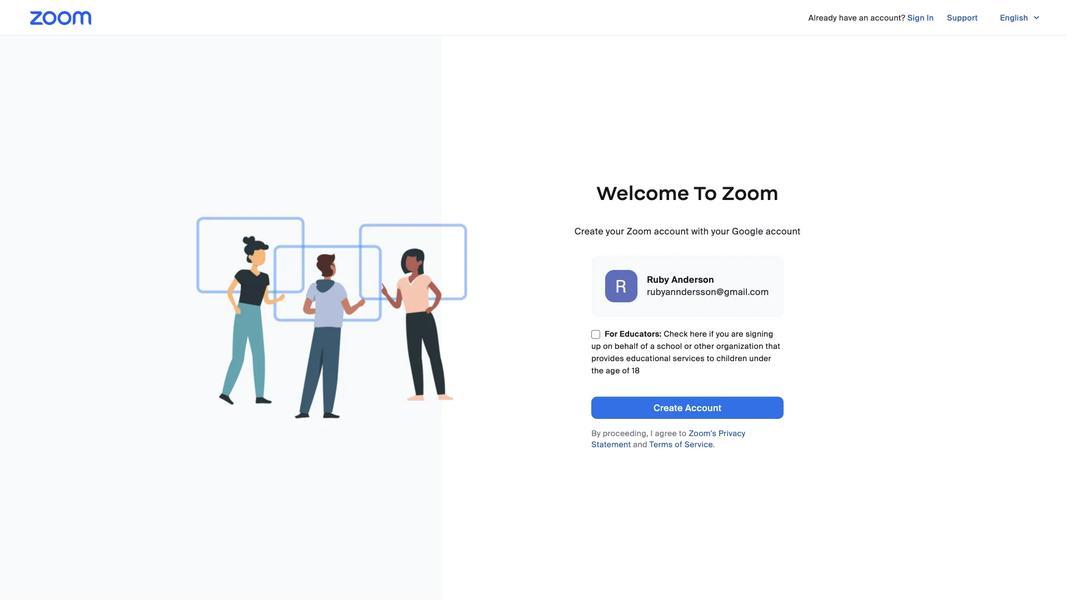 Task type: vqa. For each thing, say whether or not it's contained in the screenshot.
right image for Plans
no



Task type: locate. For each thing, give the bounding box(es) containing it.
1 vertical spatial to
[[707, 353, 715, 364]]

account
[[654, 226, 689, 237], [766, 226, 801, 237]]

account right google
[[766, 226, 801, 237]]

account left with on the right top
[[654, 226, 689, 237]]

zoom
[[722, 181, 779, 205], [627, 226, 652, 237]]

sign in button
[[908, 9, 934, 27]]

1 horizontal spatial your
[[712, 226, 730, 237]]

proceeding,
[[603, 428, 649, 439]]

0 horizontal spatial your
[[606, 226, 625, 237]]

1 horizontal spatial create
[[654, 402, 683, 414]]

create
[[575, 226, 604, 237], [654, 402, 683, 414]]

support
[[948, 13, 979, 23]]

under
[[750, 353, 772, 364]]

to up terms of service 'link' in the bottom right of the page
[[679, 428, 687, 439]]

1 account from the left
[[654, 226, 689, 237]]

0 vertical spatial of
[[641, 341, 649, 351]]

to
[[694, 181, 718, 205], [707, 353, 715, 364], [679, 428, 687, 439]]

by proceeding, i agree to
[[592, 428, 689, 439]]

zoom down the welcome
[[627, 226, 652, 237]]

in
[[927, 13, 934, 23]]

your right with on the right top
[[712, 226, 730, 237]]

1 vertical spatial of
[[623, 366, 630, 376]]

your down the welcome
[[606, 226, 625, 237]]

age
[[606, 366, 620, 376]]

of
[[641, 341, 649, 351], [623, 366, 630, 376], [675, 440, 683, 450]]

create account
[[654, 402, 722, 414]]

create inside button
[[654, 402, 683, 414]]

zoom up google
[[722, 181, 779, 205]]

on
[[603, 341, 613, 351]]

0 vertical spatial zoom
[[722, 181, 779, 205]]

1 vertical spatial zoom
[[627, 226, 652, 237]]

for educators:
[[605, 329, 662, 339]]

0 horizontal spatial account
[[654, 226, 689, 237]]

and terms of service .
[[631, 440, 716, 450]]

0 vertical spatial to
[[694, 181, 718, 205]]

that
[[766, 341, 781, 351]]

.
[[713, 440, 716, 450]]

of left 18
[[623, 366, 630, 376]]

1 vertical spatial create
[[654, 402, 683, 414]]

zoom for your
[[627, 226, 652, 237]]

0 horizontal spatial zoom
[[627, 226, 652, 237]]

2 horizontal spatial of
[[675, 440, 683, 450]]

of down agree
[[675, 440, 683, 450]]

privacy
[[719, 428, 746, 439]]

children
[[717, 353, 748, 364]]

of left a
[[641, 341, 649, 351]]

down image
[[1033, 12, 1041, 23]]

agree
[[655, 428, 677, 439]]

other
[[695, 341, 715, 351]]

1 horizontal spatial zoom
[[722, 181, 779, 205]]

your
[[606, 226, 625, 237], [712, 226, 730, 237]]

2 your from the left
[[712, 226, 730, 237]]

are
[[732, 329, 744, 339]]

i
[[651, 428, 653, 439]]

0 vertical spatial create
[[575, 226, 604, 237]]

account
[[686, 402, 722, 414]]

zoom's
[[689, 428, 717, 439]]

the
[[592, 366, 604, 376]]

to down the other
[[707, 353, 715, 364]]

or
[[685, 341, 693, 351]]

signing
[[746, 329, 774, 339]]

1 horizontal spatial account
[[766, 226, 801, 237]]

welcome
[[597, 181, 690, 205]]

terms
[[650, 440, 673, 450]]

already
[[809, 13, 838, 23]]

english
[[1001, 13, 1029, 23]]

2 account from the left
[[766, 226, 801, 237]]

photo image
[[606, 270, 638, 303]]

to inside check here if you are signing up on behalf of a school or other organization that provides educational services to children under the age of 18
[[707, 353, 715, 364]]

1 your from the left
[[606, 226, 625, 237]]

1 horizontal spatial of
[[641, 341, 649, 351]]

support link
[[948, 9, 979, 27]]

to up with on the right top
[[694, 181, 718, 205]]

create for create account
[[654, 402, 683, 414]]

and
[[634, 440, 648, 450]]

already have an account? sign in
[[809, 13, 934, 23]]

0 horizontal spatial create
[[575, 226, 604, 237]]



Task type: describe. For each thing, give the bounding box(es) containing it.
google
[[732, 226, 764, 237]]

welcome to zoom
[[597, 181, 779, 205]]

account?
[[871, 13, 906, 23]]

create for create your zoom account with your google account
[[575, 226, 604, 237]]

behalf
[[615, 341, 639, 351]]

zoom's privacy statement
[[592, 428, 746, 450]]

if
[[710, 329, 714, 339]]

zoom banner image image
[[197, 217, 468, 419]]

create account button
[[592, 397, 784, 419]]

services
[[673, 353, 705, 364]]

by
[[592, 428, 601, 439]]

you
[[716, 329, 730, 339]]

check here if you are signing up on behalf of a school or other organization that provides educational services to children under the age of 18
[[592, 329, 781, 376]]

sign
[[908, 13, 925, 23]]

zoom's privacy statement link
[[592, 428, 746, 450]]

terms of service link
[[650, 440, 713, 450]]

zoom for to
[[722, 181, 779, 205]]

have
[[840, 13, 858, 23]]

english button
[[992, 9, 1050, 27]]

2 vertical spatial of
[[675, 440, 683, 450]]

0 horizontal spatial of
[[623, 366, 630, 376]]

check
[[664, 329, 688, 339]]

statement
[[592, 440, 631, 450]]

ruby anderson rubyanndersson@gmail.com
[[647, 274, 769, 298]]

here
[[690, 329, 708, 339]]

for
[[605, 329, 618, 339]]

up
[[592, 341, 601, 351]]

zoom logo image
[[30, 11, 91, 25]]

with
[[692, 226, 709, 237]]

organization
[[717, 341, 764, 351]]

anderson
[[672, 274, 715, 286]]

educational
[[627, 353, 671, 364]]

a
[[651, 341, 655, 351]]

18
[[632, 366, 640, 376]]

create your zoom account with your google account
[[575, 226, 801, 237]]

ruby
[[647, 274, 670, 286]]

service
[[685, 440, 713, 450]]

2 vertical spatial to
[[679, 428, 687, 439]]

provides
[[592, 353, 625, 364]]

rubyanndersson@gmail.com
[[647, 286, 769, 298]]

educators:
[[620, 329, 662, 339]]

an
[[860, 13, 869, 23]]

school
[[657, 341, 683, 351]]



